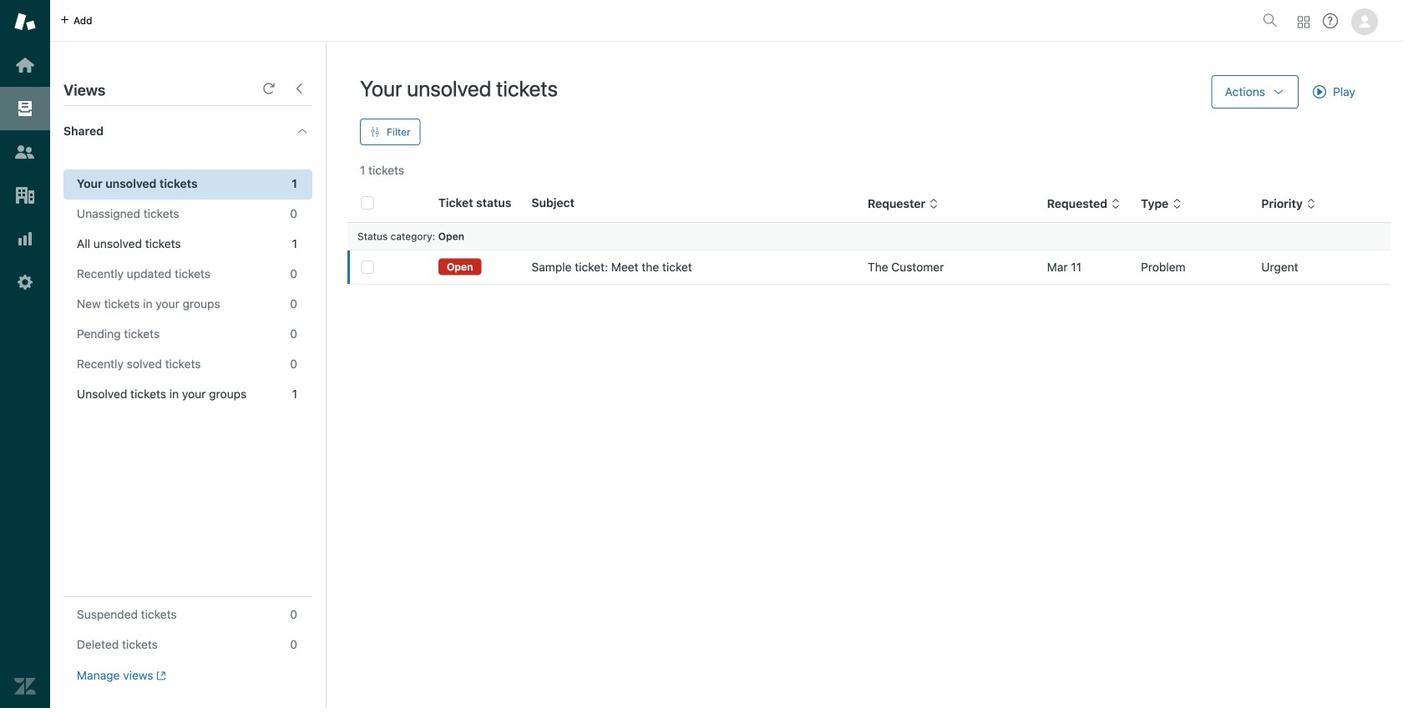 Task type: describe. For each thing, give the bounding box(es) containing it.
views image
[[14, 98, 36, 119]]

reporting image
[[14, 228, 36, 250]]

get started image
[[14, 54, 36, 76]]

admin image
[[14, 272, 36, 293]]

main element
[[0, 0, 50, 708]]

refresh views pane image
[[262, 82, 276, 95]]

hide panel views image
[[292, 82, 306, 95]]

zendesk products image
[[1298, 16, 1310, 28]]

customers image
[[14, 141, 36, 163]]

get help image
[[1323, 13, 1338, 28]]

zendesk support image
[[14, 11, 36, 33]]



Task type: vqa. For each thing, say whether or not it's contained in the screenshot.
Row
yes



Task type: locate. For each thing, give the bounding box(es) containing it.
opens in a new tab image
[[153, 671, 166, 681]]

zendesk image
[[14, 676, 36, 698]]

organizations image
[[14, 185, 36, 206]]

row
[[348, 250, 1391, 284]]

heading
[[50, 106, 326, 156]]



